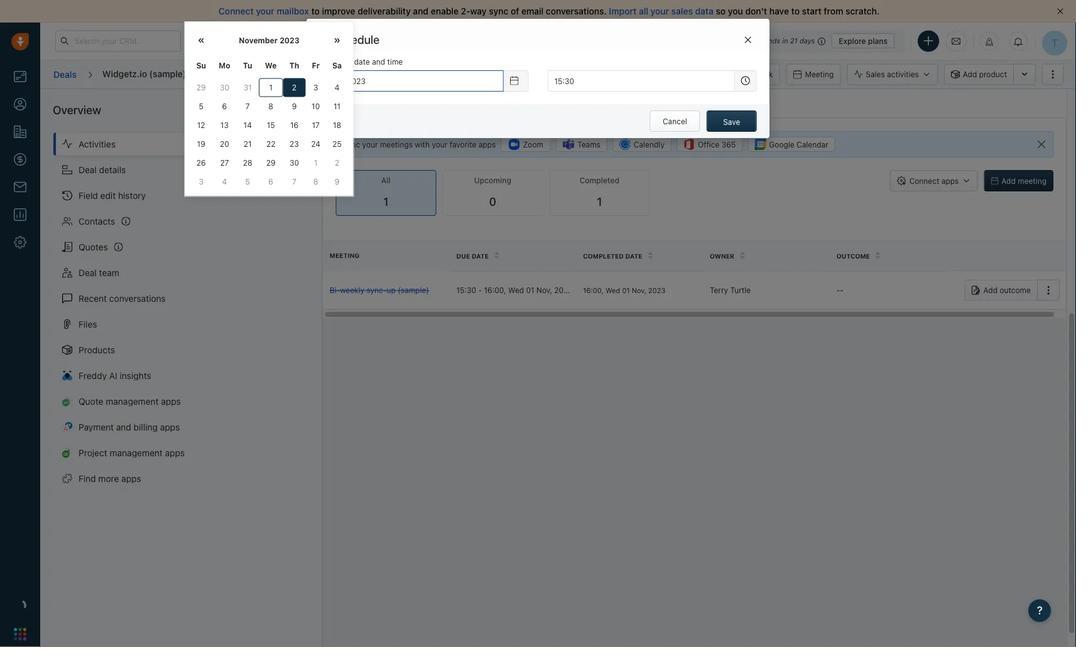 Task type: vqa. For each thing, say whether or not it's contained in the screenshot.
'Quotas'
no



Task type: locate. For each thing, give the bounding box(es) containing it.
1 horizontal spatial 2
[[335, 159, 339, 167]]

2 vertical spatial 2
[[335, 159, 339, 167]]

to left the start at the right top of page
[[792, 6, 800, 16]]

Search your CRM... text field
[[55, 30, 181, 52]]

0 vertical spatial management
[[106, 396, 159, 407]]

0
[[489, 195, 496, 209]]

8 down 24
[[313, 178, 318, 186]]

google calendar
[[769, 140, 829, 149]]

1 horizontal spatial meeting
[[805, 70, 834, 79]]

0 vertical spatial connect
[[219, 6, 254, 16]]

2 deal from the top
[[79, 268, 97, 278]]

cancel button
[[650, 111, 700, 132]]

9 up 16
[[292, 102, 297, 111]]

7 up 14
[[246, 102, 250, 111]]

7 down "23" on the left of the page
[[292, 178, 297, 186]]

we
[[265, 61, 277, 70]]

and left time
[[372, 57, 385, 66]]

1 vertical spatial 29
[[266, 159, 276, 167]]

0 vertical spatial completed
[[580, 176, 620, 185]]

recent conversations
[[79, 293, 166, 304]]

team
[[99, 268, 119, 278]]

sync
[[489, 6, 509, 16]]

your right 'all' in the right top of the page
[[651, 6, 669, 16]]

1 horizontal spatial (sample)
[[398, 286, 429, 295]]

2 vertical spatial and
[[116, 422, 131, 433]]

management
[[106, 396, 159, 407], [110, 448, 163, 458]]

date
[[354, 57, 370, 66], [472, 252, 489, 260], [625, 252, 642, 260]]

ai
[[109, 371, 117, 381]]

1 horizontal spatial 2023
[[554, 286, 573, 295]]

email
[[640, 70, 659, 79]]

1 horizontal spatial add
[[984, 286, 998, 295]]

management down payment and billing apps
[[110, 448, 163, 458]]

1 horizontal spatial wed
[[605, 286, 620, 295]]

nov,
[[536, 286, 552, 295], [632, 286, 646, 295]]

1 vertical spatial deal
[[79, 268, 97, 278]]

sales left activity
[[570, 97, 589, 106]]

edit
[[100, 190, 116, 201]]

terry
[[710, 286, 728, 295]]

1 horizontal spatial 7
[[292, 178, 297, 186]]

add left outcome
[[984, 286, 998, 295]]

14
[[244, 121, 252, 130]]

2 vertical spatial add
[[984, 286, 998, 295]]

management up payment and billing apps
[[106, 396, 159, 407]]

3 - from the left
[[840, 286, 844, 295]]

deals link
[[53, 65, 77, 84]]

1 horizontal spatial 8
[[313, 178, 318, 186]]

widgetz.io (sample)
[[102, 68, 186, 79]]

0 horizontal spatial nov,
[[536, 286, 552, 295]]

30 down deal at the top
[[220, 83, 229, 92]]

7
[[246, 102, 250, 111], [292, 178, 297, 186]]

8
[[269, 102, 273, 111], [313, 178, 318, 186]]

) for meetings ( 1 )
[[471, 97, 474, 106]]

completed for completed date
[[583, 252, 624, 260]]

2 wed from the left
[[605, 286, 620, 295]]

1 ) from the left
[[367, 97, 370, 106]]

0 horizontal spatial 01
[[526, 286, 534, 295]]

deal left team on the left top
[[79, 268, 97, 278]]

0 vertical spatial (sample)
[[149, 68, 186, 79]]

0 vertical spatial 8
[[269, 102, 273, 111]]

date right due
[[472, 252, 489, 260]]

0 horizontal spatial )
[[367, 97, 370, 106]]

0 vertical spatial add
[[963, 70, 977, 79]]

your right pick
[[336, 57, 352, 66]]

call button
[[672, 64, 710, 85]]

add for add meeting
[[1002, 177, 1016, 185]]

product
[[979, 70, 1007, 79]]

0 vertical spatial 4
[[335, 83, 340, 92]]

(sample)
[[149, 68, 186, 79], [398, 286, 429, 295]]

0 horizontal spatial 2
[[292, 83, 297, 92]]

meetings ( 1 )
[[428, 97, 474, 106]]

1 horizontal spatial 21
[[790, 37, 798, 45]]

0 horizontal spatial connect
[[219, 6, 254, 16]]

(sample) right up
[[398, 286, 429, 295]]

email image
[[952, 36, 961, 46]]

) for tasks ( 1 )
[[412, 97, 416, 106]]

21 up 28
[[244, 140, 252, 149]]

2 horizontal spatial (
[[464, 97, 467, 106]]

date for due date
[[472, 252, 489, 260]]

1 ( from the left
[[359, 97, 362, 106]]

freddy ai insights
[[79, 371, 151, 381]]

0 horizontal spatial 21
[[244, 140, 252, 149]]

8 up 15
[[269, 102, 273, 111]]

calendar
[[797, 140, 829, 149]]

2 horizontal spatial 2023
[[648, 286, 665, 295]]

2023 left 16:00, wed 01 nov, 2023
[[554, 286, 573, 295]]

add meeting button
[[984, 170, 1054, 192]]

1 horizontal spatial date
[[472, 252, 489, 260]]

cancel
[[663, 117, 687, 126]]

previous month image
[[198, 36, 205, 45]]

1 vertical spatial sales
[[570, 97, 589, 106]]

0 vertical spatial deal
[[79, 165, 97, 175]]

show deal summary
[[199, 70, 271, 79]]

0 horizontal spatial (
[[359, 97, 362, 106]]

sa
[[332, 61, 342, 70]]

16
[[290, 121, 299, 130]]

connect your mailbox link
[[219, 6, 311, 16]]

1 horizontal spatial )
[[412, 97, 416, 106]]

) right notes
[[367, 97, 370, 106]]

29 down show
[[197, 83, 206, 92]]

0 horizontal spatial 4
[[222, 178, 227, 186]]

files
[[79, 319, 97, 329]]

meeting down days
[[805, 70, 834, 79]]

1 deal from the top
[[79, 165, 97, 175]]

3 ) from the left
[[471, 97, 474, 106]]

( right the tasks
[[406, 97, 409, 106]]

2 horizontal spatial add
[[1002, 177, 1016, 185]]

0 vertical spatial 21
[[790, 37, 798, 45]]

2023 left the terry
[[648, 286, 665, 295]]

1 horizontal spatial 16:00,
[[583, 286, 603, 295]]

calendly button
[[613, 137, 672, 152]]

1 down the all
[[383, 195, 389, 209]]

1 down 24
[[314, 159, 318, 167]]

30
[[220, 83, 229, 92], [290, 159, 299, 167]]

2 ( from the left
[[406, 97, 409, 106]]

0 horizontal spatial 6
[[222, 102, 227, 111]]

wed right 15:30
[[508, 286, 524, 295]]

0 horizontal spatial 9
[[292, 102, 297, 111]]

1 - from the left
[[478, 286, 482, 295]]

0 vertical spatial 3
[[313, 83, 318, 92]]

show
[[199, 70, 219, 79]]

1 horizontal spatial to
[[792, 6, 800, 16]]

completed for completed
[[580, 176, 620, 185]]

21
[[790, 37, 798, 45], [244, 140, 252, 149]]

1 horizontal spatial 9
[[335, 178, 340, 186]]

-- text field
[[319, 70, 504, 92]]

enable
[[431, 6, 459, 16]]

deal left the details
[[79, 165, 97, 175]]

explore
[[839, 36, 866, 45]]

outcome
[[836, 252, 870, 260]]

connect for connect apps
[[910, 177, 940, 185]]

0 vertical spatial 2
[[292, 83, 297, 92]]

( right meetings
[[464, 97, 467, 106]]

create custom sales activity
[[514, 97, 619, 106]]

) down -- "text field"
[[412, 97, 416, 106]]

and inside reschedule "dialog"
[[372, 57, 385, 66]]

tu
[[243, 61, 252, 70]]

)
[[367, 97, 370, 106], [412, 97, 416, 106], [471, 97, 474, 106]]

your inside reschedule "dialog"
[[336, 57, 352, 66]]

4 up notes
[[335, 83, 340, 92]]

1 vertical spatial 4
[[222, 178, 227, 186]]

connect
[[219, 6, 254, 16], [910, 177, 940, 185]]

2 horizontal spatial date
[[625, 252, 642, 260]]

3 up 10
[[313, 83, 318, 92]]

to right mailbox
[[311, 6, 320, 16]]

0 horizontal spatial 8
[[269, 102, 273, 111]]

1 nov, from the left
[[536, 286, 552, 295]]

1 horizontal spatial nov,
[[632, 286, 646, 295]]

meeting
[[805, 70, 834, 79], [329, 252, 359, 259]]

recent
[[79, 293, 107, 304]]

0 horizontal spatial date
[[354, 57, 370, 66]]

0 vertical spatial 5
[[199, 102, 204, 111]]

add for add product
[[963, 70, 977, 79]]

none text field inside reschedule "dialog"
[[548, 70, 735, 92]]

1 vertical spatial 3
[[199, 178, 204, 186]]

meeting up weekly
[[329, 252, 359, 259]]

google
[[769, 140, 795, 149]]

1 16:00, from the left
[[484, 286, 506, 295]]

1 horizontal spatial 01
[[622, 286, 630, 295]]

0 horizontal spatial 30
[[220, 83, 229, 92]]

0 horizontal spatial meeting
[[329, 252, 359, 259]]

data
[[695, 6, 714, 16]]

date right 'sa'
[[354, 57, 370, 66]]

0 vertical spatial 30
[[220, 83, 229, 92]]

explore plans
[[839, 36, 888, 45]]

1 wed from the left
[[508, 286, 524, 295]]

overview
[[53, 103, 101, 117]]

1 horizontal spatial and
[[372, 57, 385, 66]]

connect apps button
[[890, 170, 978, 192], [890, 170, 978, 192]]

2 down the '25'
[[335, 159, 339, 167]]

2 right notes
[[362, 97, 367, 106]]

import all your sales data link
[[609, 6, 716, 16]]

find more apps
[[79, 474, 141, 484]]

teams
[[578, 140, 601, 149]]

2 horizontal spatial 2
[[362, 97, 367, 106]]

2023 up th
[[280, 36, 300, 44]]

bi-weekly sync-up (sample)
[[329, 286, 429, 295]]

date up 16:00, wed 01 nov, 2023
[[625, 252, 642, 260]]

16:00, right 15:30
[[484, 286, 506, 295]]

2 to from the left
[[792, 6, 800, 16]]

2 horizontal spatial )
[[471, 97, 474, 106]]

0 horizontal spatial to
[[311, 6, 320, 16]]

2 nov, from the left
[[632, 286, 646, 295]]

1 horizontal spatial sales
[[672, 6, 693, 16]]

your left mailbox
[[256, 6, 275, 16]]

6 down '22'
[[269, 178, 273, 186]]

3 ( from the left
[[464, 97, 467, 106]]

0 horizontal spatial 29
[[197, 83, 206, 92]]

sales
[[866, 70, 885, 79]]

1 vertical spatial management
[[110, 448, 163, 458]]

0 horizontal spatial wed
[[508, 286, 524, 295]]

- for -
[[840, 286, 844, 295]]

completed down teams
[[580, 176, 620, 185]]

3
[[313, 83, 318, 92], [199, 178, 204, 186]]

1 horizontal spatial 29
[[266, 159, 276, 167]]

up
[[386, 286, 395, 295]]

1 horizontal spatial 5
[[245, 178, 250, 186]]

21 right in
[[790, 37, 798, 45]]

0 horizontal spatial (sample)
[[149, 68, 186, 79]]

1 vertical spatial add
[[1002, 177, 1016, 185]]

add left 'meeting'
[[1002, 177, 1016, 185]]

add left product
[[963, 70, 977, 79]]

2 down th
[[292, 83, 297, 92]]

to
[[311, 6, 320, 16], [792, 6, 800, 16]]

31
[[244, 83, 252, 92]]

sales left data
[[672, 6, 693, 16]]

0 vertical spatial and
[[413, 6, 429, 16]]

1 vertical spatial connect
[[910, 177, 940, 185]]

30 down "23" on the left of the page
[[290, 159, 299, 167]]

) right meetings
[[471, 97, 474, 106]]

( right notes
[[359, 97, 362, 106]]

15:30 - 16:00, wed 01 nov, 2023
[[456, 286, 573, 295]]

4 down the 27 in the left of the page
[[222, 178, 227, 186]]

notes ( 2 )
[[335, 97, 370, 106]]

0 horizontal spatial 16:00,
[[484, 286, 506, 295]]

0 horizontal spatial add
[[963, 70, 977, 79]]

and left billing
[[116, 422, 131, 433]]

5 down 28
[[245, 178, 250, 186]]

2
[[292, 83, 297, 92], [362, 97, 367, 106], [335, 159, 339, 167]]

9 down the '25'
[[335, 178, 340, 186]]

2 ) from the left
[[412, 97, 416, 106]]

connect for connect your mailbox to improve deliverability and enable 2-way sync of email conversations. import all your sales data so you don't have to start from scratch.
[[219, 6, 254, 16]]

0 horizontal spatial 3
[[199, 178, 204, 186]]

1 horizontal spatial 6
[[269, 178, 273, 186]]

scratch.
[[846, 6, 880, 16]]

weekly
[[340, 286, 364, 295]]

1 vertical spatial 7
[[292, 178, 297, 186]]

10
[[312, 102, 320, 111]]

0 vertical spatial 7
[[246, 102, 250, 111]]

-
[[478, 286, 482, 295], [836, 286, 840, 295], [840, 286, 844, 295]]

add outcome button
[[965, 280, 1037, 301]]

1 right meetings
[[467, 97, 471, 106]]

wed down completed date
[[605, 286, 620, 295]]

(sample) left su
[[149, 68, 186, 79]]

your right the sync
[[362, 140, 378, 149]]

and left enable
[[413, 6, 429, 16]]

29 down '22'
[[266, 159, 276, 167]]

ends
[[765, 37, 781, 45]]

teams button
[[556, 137, 608, 152]]

1 horizontal spatial connect
[[910, 177, 940, 185]]

6 up "13"
[[222, 102, 227, 111]]

0 horizontal spatial sales
[[570, 97, 589, 106]]

1 horizontal spatial 30
[[290, 159, 299, 167]]

0 horizontal spatial 7
[[246, 102, 250, 111]]

1 vertical spatial 8
[[313, 178, 318, 186]]

3 down the 26
[[199, 178, 204, 186]]

sync your meetings with your favorite apps
[[343, 140, 496, 149]]

management for quote
[[106, 396, 159, 407]]

2 horizontal spatial and
[[413, 6, 429, 16]]

apps
[[479, 140, 496, 149], [942, 177, 959, 185], [161, 396, 181, 407], [160, 422, 180, 433], [165, 448, 185, 458], [121, 474, 141, 484]]

completed up 16:00, wed 01 nov, 2023
[[583, 252, 624, 260]]

th
[[290, 61, 299, 70]]

0 vertical spatial meeting
[[805, 70, 834, 79]]

1 vertical spatial completed
[[583, 252, 624, 260]]

plans
[[868, 36, 888, 45]]

1 vertical spatial 30
[[290, 159, 299, 167]]

None text field
[[548, 70, 735, 92]]

6
[[222, 102, 227, 111], [269, 178, 273, 186]]

16:00, down completed date
[[583, 286, 603, 295]]

1 horizontal spatial (
[[406, 97, 409, 106]]

5 up the 12
[[199, 102, 204, 111]]

tasks ( 1 )
[[383, 97, 416, 106]]



Task type: describe. For each thing, give the bounding box(es) containing it.
0 vertical spatial 29
[[197, 83, 206, 92]]

0 vertical spatial sales
[[672, 6, 693, 16]]

way
[[470, 6, 487, 16]]

1 vertical spatial meeting
[[329, 252, 359, 259]]

sync
[[343, 140, 360, 149]]

tasks
[[383, 97, 404, 106]]

create
[[514, 97, 539, 106]]

add product button
[[944, 64, 1014, 85]]

add meeting
[[1002, 177, 1047, 185]]

1 to from the left
[[311, 6, 320, 16]]

pick
[[319, 57, 334, 66]]

date for completed date
[[625, 252, 642, 260]]

time
[[387, 57, 403, 66]]

due
[[456, 252, 470, 260]]

1 vertical spatial 5
[[245, 178, 250, 186]]

november 2023
[[239, 36, 300, 44]]

next month image
[[334, 36, 341, 45]]

1 down summary
[[269, 83, 273, 92]]

add product
[[963, 70, 1007, 79]]

26
[[197, 159, 206, 167]]

1 vertical spatial 9
[[335, 178, 340, 186]]

favorite
[[450, 140, 477, 149]]

( for tasks
[[406, 97, 409, 106]]

office
[[698, 140, 720, 149]]

google calendar button
[[748, 137, 836, 152]]

freddy
[[79, 371, 107, 381]]

11
[[334, 102, 341, 111]]

deal for deal team
[[79, 268, 97, 278]]

your right with
[[432, 140, 448, 149]]

0 horizontal spatial 5
[[199, 102, 204, 111]]

payment and billing apps
[[79, 422, 180, 433]]

insights
[[120, 371, 151, 381]]

close image
[[1058, 8, 1064, 14]]

mo
[[219, 61, 230, 70]]

--
[[836, 286, 844, 295]]

your for connect your mailbox to improve deliverability and enable 2-way sync of email conversations. import all your sales data so you don't have to start from scratch.
[[256, 6, 275, 16]]

add outcome
[[984, 286, 1031, 295]]

of
[[511, 6, 519, 16]]

1 horizontal spatial 3
[[313, 83, 318, 92]]

conversations
[[109, 293, 166, 304]]

meetings
[[428, 97, 462, 106]]

25
[[333, 140, 342, 149]]

1 right the tasks
[[409, 97, 412, 106]]

- for 15:30
[[478, 286, 482, 295]]

trial
[[750, 37, 763, 45]]

you
[[728, 6, 743, 16]]

18
[[333, 121, 341, 130]]

reschedule dialog
[[307, 19, 770, 138]]

contacts
[[79, 216, 115, 226]]

email button
[[621, 64, 666, 85]]

improve
[[322, 6, 355, 16]]

date inside reschedule "dialog"
[[354, 57, 370, 66]]

deliverability
[[358, 6, 411, 16]]

with
[[415, 140, 430, 149]]

17
[[312, 121, 320, 130]]

0 vertical spatial 9
[[292, 102, 297, 111]]

all
[[639, 6, 648, 16]]

0 vertical spatial 6
[[222, 102, 227, 111]]

task button
[[738, 64, 780, 85]]

2 16:00, from the left
[[583, 286, 603, 295]]

1 01 from the left
[[526, 286, 534, 295]]

freshworks switcher image
[[14, 629, 26, 641]]

1 vertical spatial 6
[[269, 178, 273, 186]]

1 vertical spatial 2
[[362, 97, 367, 106]]

2 - from the left
[[836, 286, 840, 295]]

so
[[716, 6, 726, 16]]

deal for deal details
[[79, 165, 97, 175]]

meeting inside button
[[805, 70, 834, 79]]

20
[[220, 140, 229, 149]]

0 horizontal spatial and
[[116, 422, 131, 433]]

save
[[723, 118, 740, 126]]

1 horizontal spatial 4
[[335, 83, 340, 92]]

1 up completed date
[[597, 195, 602, 209]]

have
[[770, 6, 789, 16]]

your for pick your date and time
[[336, 57, 352, 66]]

details
[[99, 165, 126, 175]]

1 vertical spatial 21
[[244, 140, 252, 149]]

completed date
[[583, 252, 642, 260]]

) for notes ( 2 )
[[367, 97, 370, 106]]

add for add outcome
[[984, 286, 998, 295]]

management for project
[[110, 448, 163, 458]]

deals
[[53, 69, 77, 79]]

owner
[[710, 252, 734, 260]]

2 01 from the left
[[622, 286, 630, 295]]

more
[[98, 474, 119, 484]]

bi-
[[329, 286, 340, 295]]

november
[[239, 36, 278, 44]]

zoom
[[523, 140, 544, 149]]

( for notes
[[359, 97, 362, 106]]

( for meetings
[[464, 97, 467, 106]]

su
[[196, 61, 206, 70]]

project management apps
[[79, 448, 185, 458]]

in
[[783, 37, 788, 45]]

history
[[118, 190, 146, 201]]

widgetz.io
[[102, 68, 147, 79]]

email
[[522, 6, 544, 16]]

0 horizontal spatial 2023
[[280, 36, 300, 44]]

deal team
[[79, 268, 119, 278]]

zoom button
[[501, 137, 551, 152]]

task
[[757, 70, 773, 79]]

your for sync your meetings with your favorite apps
[[362, 140, 378, 149]]

deal
[[221, 70, 236, 79]]

products
[[79, 345, 115, 355]]

13
[[220, 121, 229, 130]]

conversations.
[[546, 6, 607, 16]]

sync-
[[366, 286, 386, 295]]

quote
[[79, 396, 103, 407]]

mailbox
[[277, 6, 309, 16]]

create custom sales activity link
[[500, 97, 619, 106]]

15
[[267, 121, 275, 130]]

sales activities
[[866, 70, 919, 79]]

1 vertical spatial (sample)
[[398, 286, 429, 295]]

fr
[[312, 61, 320, 70]]

project
[[79, 448, 107, 458]]



